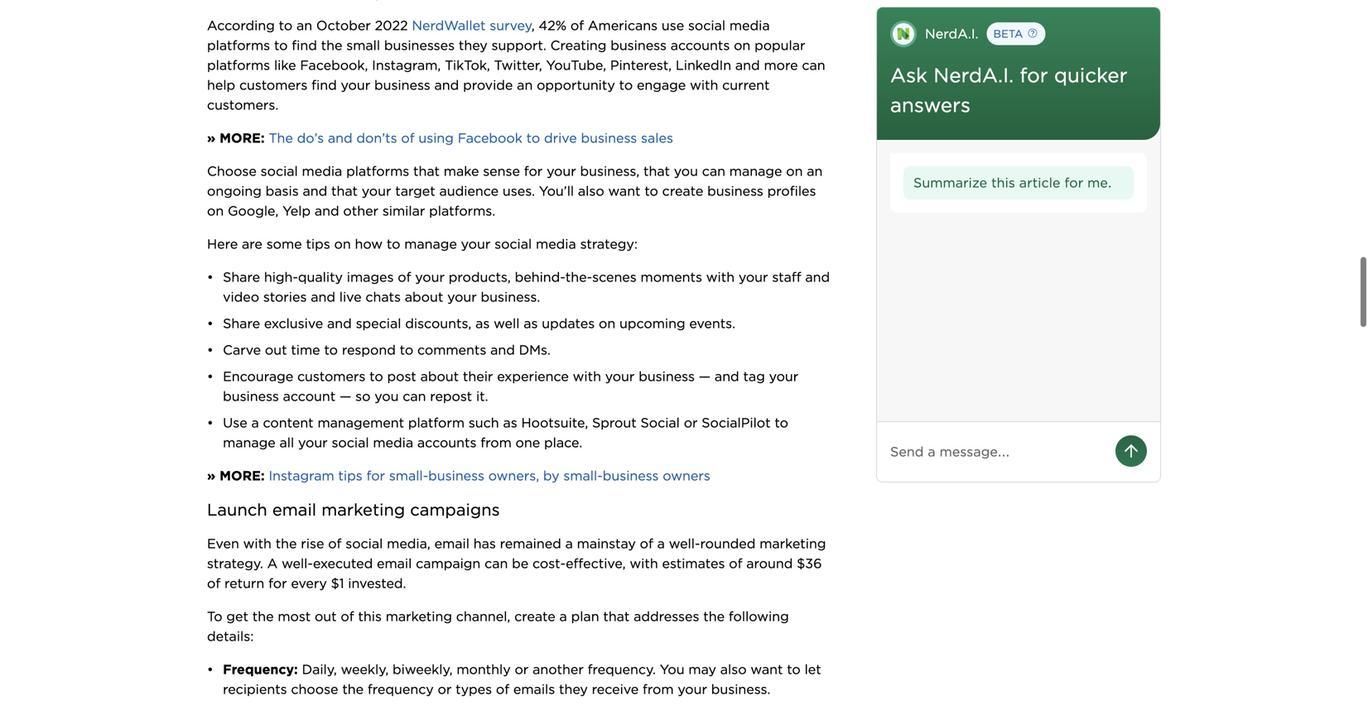 Task type: locate. For each thing, give the bounding box(es) containing it.
with down linkedin
[[690, 77, 719, 93]]

platforms
[[207, 37, 270, 53], [207, 57, 270, 73], [346, 163, 410, 179]]

account
[[283, 389, 336, 405]]

business. inside daily, weekly, biweekly, monthly or another frequency. you may also want to let recipients choose the frequency or types of emails they receive from your business.
[[712, 682, 771, 698]]

1 vertical spatial accounts
[[418, 435, 477, 451]]

2 vertical spatial marketing
[[386, 609, 452, 625]]

and down well
[[491, 342, 515, 358]]

well-
[[669, 536, 701, 552], [282, 556, 313, 572]]

your inside use a content management platform such as hootsuite, sprout social or socialpilot to manage all your social media accounts from one place.
[[298, 435, 328, 451]]

article
[[1020, 175, 1061, 191]]

that down "sales"
[[644, 163, 670, 179]]

2 small- from the left
[[564, 468, 603, 484]]

also
[[578, 183, 605, 199], [721, 662, 747, 678]]

and
[[736, 57, 760, 73], [435, 77, 459, 93], [328, 130, 353, 146], [303, 183, 327, 199], [315, 203, 339, 219], [806, 269, 830, 285], [311, 289, 336, 305], [327, 316, 352, 332], [491, 342, 515, 358], [715, 369, 740, 385]]

2 horizontal spatial an
[[807, 163, 823, 179]]

0 vertical spatial —
[[699, 369, 711, 385]]

video
[[223, 289, 259, 305]]

0 horizontal spatial from
[[481, 435, 512, 451]]

that
[[414, 163, 440, 179], [644, 163, 670, 179], [331, 183, 358, 199], [604, 609, 630, 625]]

and right staff
[[806, 269, 830, 285]]

email
[[272, 500, 317, 520], [435, 536, 470, 552], [377, 556, 412, 572]]

social down 'management'
[[332, 435, 369, 451]]

you right business,
[[674, 163, 698, 179]]

1 vertical spatial out
[[315, 609, 337, 625]]

with inside share high-quality images of your products, behind-the-scenes moments with your staff and video stories and live chats about your business.
[[707, 269, 735, 285]]

manage down similar
[[405, 236, 457, 252]]

0 vertical spatial want
[[609, 183, 641, 199]]

0 vertical spatial you
[[674, 163, 698, 179]]

2 » more: from the top
[[207, 468, 265, 484]]

platforms inside choose social media platforms that make sense for your business, that you can manage on an ongoing basis and that your target audience uses. you'll also want to create business profiles on google, yelp and other similar platforms.
[[346, 163, 410, 179]]

for down more information about beta image at the right of the page
[[1020, 63, 1049, 87]]

marketing inside even with the rise of social media, email has remained a mainstay of a well-rounded marketing strategy. a well-executed email campaign can be cost-effective, with estimates of around $36 of return for every $1 invested.
[[760, 536, 827, 552]]

0 vertical spatial marketing
[[322, 500, 405, 520]]

nerda.i. left beta
[[926, 26, 979, 42]]

more: up launch
[[220, 468, 265, 484]]

an inside choose social media platforms that make sense for your business, that you can manage on an ongoing basis and that your target audience uses. you'll also want to create business profiles on google, yelp and other similar platforms.
[[807, 163, 823, 179]]

create down "sales"
[[663, 183, 704, 199]]

business. up well
[[481, 289, 540, 305]]

0 vertical spatial tips
[[306, 236, 330, 252]]

the down weekly,
[[342, 682, 364, 698]]

with inside , 42% of americans use social media platforms to find the small businesses they support. creating business accounts on popular platforms like facebook, instagram, tiktok, twitter, youtube, pinterest, linkedin and more can help customers find your business and provide an opportunity to engage with current customers.
[[690, 77, 719, 93]]

they down another
[[559, 682, 588, 698]]

quality
[[298, 269, 343, 285]]

your inside daily, weekly, biweekly, monthly or another frequency. you may also want to let recipients choose the frequency or types of emails they receive from your business.
[[678, 682, 708, 698]]

0 horizontal spatial out
[[265, 342, 287, 358]]

want inside choose social media platforms that make sense for your business, that you can manage on an ongoing basis and that your target audience uses. you'll also want to create business profiles on google, yelp and other similar platforms.
[[609, 183, 641, 199]]

1 » more: from the top
[[207, 130, 265, 146]]

manage inside use a content management platform such as hootsuite, sprout social or socialpilot to manage all your social media accounts from one place.
[[223, 435, 276, 451]]

for inside even with the rise of social media, email has remained a mainstay of a well-rounded marketing strategy. a well-executed email campaign can be cost-effective, with estimates of around $36 of return for every $1 invested.
[[269, 576, 287, 592]]

an down twitter,
[[517, 77, 533, 93]]

accounts inside use a content management platform such as hootsuite, sprout social or socialpilot to manage all your social media accounts from one place.
[[418, 435, 477, 451]]

encourage customers to post about their experience with your business — and tag your business account — so you can repost it.
[[223, 369, 803, 405]]

monthly
[[457, 662, 511, 678]]

scenes
[[593, 269, 637, 285]]

create left plan
[[515, 609, 556, 625]]

1 horizontal spatial business.
[[712, 682, 771, 698]]

remained
[[500, 536, 562, 552]]

42%
[[539, 17, 567, 33]]

about up repost
[[421, 369, 459, 385]]

provide
[[463, 77, 513, 93]]

0 vertical spatial this
[[992, 175, 1016, 191]]

for inside choose social media platforms that make sense for your business, that you can manage on an ongoing basis and that your target audience uses. you'll also want to create business profiles on google, yelp and other similar platforms.
[[524, 163, 543, 179]]

or up emails
[[515, 662, 529, 678]]

0 vertical spatial create
[[663, 183, 704, 199]]

social right use
[[689, 17, 726, 33]]

owners,
[[489, 468, 540, 484]]

1 horizontal spatial small-
[[564, 468, 603, 484]]

or inside use a content management platform such as hootsuite, sprout social or socialpilot to manage all your social media accounts from one place.
[[684, 415, 698, 431]]

0 horizontal spatial tips
[[306, 236, 330, 252]]

1 horizontal spatial as
[[503, 415, 518, 431]]

1 horizontal spatial well-
[[669, 536, 701, 552]]

platforms down don'ts
[[346, 163, 410, 179]]

nerda.i.
[[926, 26, 979, 42], [934, 63, 1014, 87]]

email down media,
[[377, 556, 412, 572]]

want left let
[[751, 662, 783, 678]]

well- up estimates
[[669, 536, 701, 552]]

executed
[[313, 556, 373, 572]]

2 horizontal spatial as
[[524, 316, 538, 332]]

this inside to get the most out of this marketing channel, create a plan that addresses the following details:
[[358, 609, 382, 625]]

0 horizontal spatial accounts
[[418, 435, 477, 451]]

channel,
[[456, 609, 511, 625]]

to inside daily, weekly, biweekly, monthly or another frequency. you may also want to let recipients choose the frequency or types of emails they receive from your business.
[[787, 662, 801, 678]]

are
[[242, 236, 263, 252]]

return
[[225, 576, 265, 592]]

using
[[419, 130, 454, 146]]

target
[[395, 183, 436, 199]]

well- up every at the left bottom
[[282, 556, 313, 572]]

0 horizontal spatial —
[[340, 389, 352, 405]]

with up the events.
[[707, 269, 735, 285]]

business
[[611, 37, 667, 53], [375, 77, 431, 93], [581, 130, 637, 146], [708, 183, 764, 199], [639, 369, 695, 385], [223, 389, 279, 405], [429, 468, 485, 484], [603, 468, 659, 484]]

find up like
[[292, 37, 317, 53]]

on right updates
[[599, 316, 616, 332]]

of up the executed
[[328, 536, 342, 552]]

time
[[291, 342, 320, 358]]

0 vertical spatial find
[[292, 37, 317, 53]]

about
[[405, 289, 444, 305], [421, 369, 459, 385]]

1 vertical spatial nerda.i.
[[934, 63, 1014, 87]]

0 horizontal spatial small-
[[389, 468, 429, 484]]

as right such
[[503, 415, 518, 431]]

1 vertical spatial customers
[[297, 369, 366, 385]]

0 horizontal spatial this
[[358, 609, 382, 625]]

email down the instagram
[[272, 500, 317, 520]]

or right social
[[684, 415, 698, 431]]

1 vertical spatial business.
[[712, 682, 771, 698]]

0 vertical spatial share
[[223, 269, 260, 285]]

about up the discounts,
[[405, 289, 444, 305]]

—
[[699, 369, 711, 385], [340, 389, 352, 405]]

0 horizontal spatial you
[[375, 389, 399, 405]]

1 vertical spatial also
[[721, 662, 747, 678]]

1 vertical spatial more:
[[220, 468, 265, 484]]

» more: for instagram
[[207, 468, 265, 484]]

support.
[[492, 37, 547, 53]]

they down nerdwallet survey link
[[459, 37, 488, 53]]

0 horizontal spatial well-
[[282, 556, 313, 572]]

marketing up media,
[[322, 500, 405, 520]]

1 vertical spatial » more:
[[207, 468, 265, 484]]

social inside even with the rise of social media, email has remained a mainstay of a well-rounded marketing strategy. a well-executed email campaign can be cost-effective, with estimates of around $36 of return for every $1 invested.
[[346, 536, 383, 552]]

1 horizontal spatial you
[[674, 163, 698, 179]]

platform
[[408, 415, 465, 431]]

recipients
[[223, 682, 287, 698]]

and down quality
[[311, 289, 336, 305]]

0 vertical spatial also
[[578, 183, 605, 199]]

manage up profiles
[[730, 163, 783, 179]]

on inside , 42% of americans use social media platforms to find the small businesses they support. creating business accounts on popular platforms like facebook, instagram, tiktok, twitter, youtube, pinterest, linkedin and more can help customers find your business and provide an opportunity to engage with current customers.
[[734, 37, 751, 53]]

2 vertical spatial or
[[438, 682, 452, 698]]

0 vertical spatial manage
[[730, 163, 783, 179]]

to
[[207, 609, 223, 625]]

can inside encourage customers to post about their experience with your business — and tag your business account — so you can repost it.
[[403, 389, 426, 405]]

tips
[[306, 236, 330, 252], [338, 468, 363, 484]]

for inside button
[[1065, 175, 1084, 191]]

small- up campaigns
[[389, 468, 429, 484]]

0 horizontal spatial also
[[578, 183, 605, 199]]

they inside daily, weekly, biweekly, monthly or another frequency. you may also want to let recipients choose the frequency or types of emails they receive from your business.
[[559, 682, 588, 698]]

business.
[[481, 289, 540, 305], [712, 682, 771, 698]]

customers.
[[207, 97, 279, 113]]

other
[[343, 203, 379, 219]]

another
[[533, 662, 584, 678]]

1 vertical spatial from
[[643, 682, 674, 698]]

1 horizontal spatial create
[[663, 183, 704, 199]]

with up the a
[[243, 536, 272, 552]]

marketing up biweekly,
[[386, 609, 452, 625]]

, 42% of americans use social media platforms to find the small businesses they support. creating business accounts on popular platforms like facebook, instagram, tiktok, twitter, youtube, pinterest, linkedin and more can help customers find your business and provide an opportunity to engage with current customers.
[[207, 17, 830, 113]]

social up the basis
[[261, 163, 298, 179]]

1 vertical spatial manage
[[405, 236, 457, 252]]

$36
[[797, 556, 822, 572]]

2 horizontal spatial or
[[684, 415, 698, 431]]

your down may
[[678, 682, 708, 698]]

as left well
[[476, 316, 490, 332]]

1 horizontal spatial —
[[699, 369, 711, 385]]

platforms down according at left top
[[207, 37, 270, 53]]

ongoing
[[207, 183, 262, 199]]

this inside button
[[992, 175, 1016, 191]]

2 vertical spatial manage
[[223, 435, 276, 451]]

from down such
[[481, 435, 512, 451]]

estimates
[[662, 556, 725, 572]]

1 vertical spatial you
[[375, 389, 399, 405]]

they
[[459, 37, 488, 53], [559, 682, 588, 698]]

want inside daily, weekly, biweekly, monthly or another frequency. you may also want to let recipients choose the frequency or types of emails they receive from your business.
[[751, 662, 783, 678]]

0 horizontal spatial create
[[515, 609, 556, 625]]

comments
[[418, 342, 487, 358]]

0 horizontal spatial want
[[609, 183, 641, 199]]

can inside , 42% of americans use social media platforms to find the small businesses they support. creating business accounts on popular platforms like facebook, instagram, tiktok, twitter, youtube, pinterest, linkedin and more can help customers find your business and provide an opportunity to engage with current customers.
[[802, 57, 826, 73]]

from down the you
[[643, 682, 674, 698]]

out right the most
[[315, 609, 337, 625]]

rounded
[[701, 536, 756, 552]]

manage down use
[[223, 435, 276, 451]]

1 horizontal spatial want
[[751, 662, 783, 678]]

that right plan
[[604, 609, 630, 625]]

1 horizontal spatial or
[[515, 662, 529, 678]]

» more: up launch
[[207, 468, 265, 484]]

linkedin
[[676, 57, 732, 73]]

upcoming
[[620, 316, 686, 332]]

social
[[689, 17, 726, 33], [261, 163, 298, 179], [495, 236, 532, 252], [332, 435, 369, 451], [346, 536, 383, 552]]

rise
[[301, 536, 324, 552]]

manage for your
[[223, 435, 276, 451]]

2 horizontal spatial manage
[[730, 163, 783, 179]]

business inside choose social media platforms that make sense for your business, that you can manage on an ongoing basis and that your target audience uses. you'll also want to create business profiles on google, yelp and other similar platforms.
[[708, 183, 764, 199]]

0 vertical spatial an
[[297, 17, 312, 33]]

do's
[[297, 130, 324, 146]]

tips up quality
[[306, 236, 330, 252]]

frequency.
[[588, 662, 656, 678]]

facebook,
[[300, 57, 368, 73]]

2 vertical spatial platforms
[[346, 163, 410, 179]]

media down 'management'
[[373, 435, 414, 451]]

here are some tips on how to manage your social media strategy:
[[207, 236, 638, 252]]

beta
[[994, 28, 1024, 40]]

carve out time to respond to comments and dms.
[[223, 342, 551, 358]]

0 vertical spatial » more:
[[207, 130, 265, 146]]

a right use
[[251, 415, 259, 431]]

an inside , 42% of americans use social media platforms to find the small businesses they support. creating business accounts on popular platforms like facebook, instagram, tiktok, twitter, youtube, pinterest, linkedin and more can help customers find your business and provide an opportunity to engage with current customers.
[[517, 77, 533, 93]]

also right may
[[721, 662, 747, 678]]

as right well
[[524, 316, 538, 332]]

profiles
[[768, 183, 817, 199]]

1 vertical spatial email
[[435, 536, 470, 552]]

1 share from the top
[[223, 269, 260, 285]]

0 horizontal spatial email
[[272, 500, 317, 520]]

images
[[347, 269, 394, 285]]

— left so
[[340, 389, 352, 405]]

0 vertical spatial they
[[459, 37, 488, 53]]

1 horizontal spatial from
[[643, 682, 674, 698]]

and inside encourage customers to post about their experience with your business — and tag your business account — so you can repost it.
[[715, 369, 740, 385]]

business. down may
[[712, 682, 771, 698]]

and up yelp
[[303, 183, 327, 199]]

small- right by
[[564, 468, 603, 484]]

share down video
[[223, 316, 260, 332]]

about inside share high-quality images of your products, behind-the-scenes moments with your staff and video stories and live chats about your business.
[[405, 289, 444, 305]]

1 horizontal spatial they
[[559, 682, 588, 698]]

this
[[992, 175, 1016, 191], [358, 609, 382, 625]]

more:
[[220, 130, 265, 146], [220, 468, 265, 484]]

2 horizontal spatial email
[[435, 536, 470, 552]]

1 horizontal spatial manage
[[405, 236, 457, 252]]

well
[[494, 316, 520, 332]]

0 vertical spatial accounts
[[671, 37, 730, 53]]

2 vertical spatial email
[[377, 556, 412, 572]]

so
[[356, 389, 371, 405]]

media
[[730, 17, 770, 33], [302, 163, 342, 179], [536, 236, 577, 252], [373, 435, 414, 451]]

1 vertical spatial this
[[358, 609, 382, 625]]

2 » from the top
[[207, 468, 216, 484]]

create
[[663, 183, 704, 199], [515, 609, 556, 625]]

your left staff
[[739, 269, 769, 285]]

updates
[[542, 316, 595, 332]]

» up launch
[[207, 468, 216, 484]]

quicker
[[1055, 63, 1128, 87]]

1 vertical spatial create
[[515, 609, 556, 625]]

2 vertical spatial an
[[807, 163, 823, 179]]

socialpilot
[[702, 415, 771, 431]]

manage inside choose social media platforms that make sense for your business, that you can manage on an ongoing basis and that your target audience uses. you'll also want to create business profiles on google, yelp and other similar platforms.
[[730, 163, 783, 179]]

place.
[[544, 435, 583, 451]]

marketing inside to get the most out of this marketing channel, create a plan that addresses the following details:
[[386, 609, 452, 625]]

media inside use a content management platform such as hootsuite, sprout social or socialpilot to manage all your social media accounts from one place.
[[373, 435, 414, 451]]

0 vertical spatial from
[[481, 435, 512, 451]]

0 vertical spatial well-
[[669, 536, 701, 552]]

more: down customers.
[[220, 130, 265, 146]]

platforms up help
[[207, 57, 270, 73]]

0 vertical spatial out
[[265, 342, 287, 358]]

cost-
[[533, 556, 566, 572]]

1 vertical spatial about
[[421, 369, 459, 385]]

1 vertical spatial marketing
[[760, 536, 827, 552]]

1 vertical spatial an
[[517, 77, 533, 93]]

1 vertical spatial well-
[[282, 556, 313, 572]]

1 vertical spatial »
[[207, 468, 216, 484]]

0 vertical spatial business.
[[481, 289, 540, 305]]

2 share from the top
[[223, 316, 260, 332]]

to inside encourage customers to post about their experience with your business — and tag your business account — so you can repost it.
[[370, 369, 383, 385]]

and left 'tag'
[[715, 369, 740, 385]]

1 vertical spatial find
[[312, 77, 337, 93]]

or left the types
[[438, 682, 452, 698]]

0 vertical spatial or
[[684, 415, 698, 431]]

media down do's
[[302, 163, 342, 179]]

0 horizontal spatial as
[[476, 316, 490, 332]]

1 horizontal spatial an
[[517, 77, 533, 93]]

your up other
[[362, 183, 391, 199]]

for up uses.
[[524, 163, 543, 179]]

use
[[223, 415, 247, 431]]

summarize this article for me.
[[914, 175, 1113, 191]]

1 » from the top
[[207, 130, 216, 146]]

of up chats
[[398, 269, 411, 285]]

0 vertical spatial »
[[207, 130, 216, 146]]

for down the a
[[269, 576, 287, 592]]

social inside choose social media platforms that make sense for your business, that you can manage on an ongoing basis and that your target audience uses. you'll also want to create business profiles on google, yelp and other similar platforms.
[[261, 163, 298, 179]]

of right mainstay
[[640, 536, 654, 552]]

you
[[674, 163, 698, 179], [375, 389, 399, 405]]

media,
[[387, 536, 431, 552]]

1 horizontal spatial accounts
[[671, 37, 730, 53]]

your down facebook,
[[341, 77, 371, 93]]

nerdwallet survey link
[[412, 17, 532, 33]]

about inside encourage customers to post about their experience with your business — and tag your business account — so you can repost it.
[[421, 369, 459, 385]]

you right so
[[375, 389, 399, 405]]

want down business,
[[609, 183, 641, 199]]

can inside choose social media platforms that make sense for your business, that you can manage on an ongoing basis and that your target audience uses. you'll also want to create business profiles on google, yelp and other similar platforms.
[[702, 163, 726, 179]]

of inside , 42% of americans use social media platforms to find the small businesses they support. creating business accounts on popular platforms like facebook, instagram, tiktok, twitter, youtube, pinterest, linkedin and more can help customers find your business and provide an opportunity to engage with current customers.
[[571, 17, 584, 33]]

your right 'tag'
[[769, 369, 799, 385]]

0 horizontal spatial business.
[[481, 289, 540, 305]]

»
[[207, 130, 216, 146], [207, 468, 216, 484]]

social up behind-
[[495, 236, 532, 252]]

ask
[[891, 63, 928, 87]]

more: for instagram
[[220, 468, 265, 484]]

1 vertical spatial want
[[751, 662, 783, 678]]

2 more: from the top
[[220, 468, 265, 484]]

share inside share high-quality images of your products, behind-the-scenes moments with your staff and video stories and live chats about your business.
[[223, 269, 260, 285]]

like
[[274, 57, 296, 73]]

1 more: from the top
[[220, 130, 265, 146]]

your right all at the left bottom of page
[[298, 435, 328, 451]]

the inside , 42% of americans use social media platforms to find the small businesses they support. creating business accounts on popular platforms like facebook, instagram, tiktok, twitter, youtube, pinterest, linkedin and more can help customers find your business and provide an opportunity to engage with current customers.
[[321, 37, 343, 53]]

0 vertical spatial customers
[[239, 77, 308, 93]]

1 horizontal spatial out
[[315, 609, 337, 625]]

for up launch email marketing campaigns
[[367, 468, 385, 484]]

sprout
[[593, 415, 637, 431]]

with up sprout
[[573, 369, 602, 385]]

even with the rise of social media, email has remained a mainstay of a well-rounded marketing strategy. a well-executed email campaign can be cost-effective, with estimates of around $36 of return for every $1 invested.
[[207, 536, 830, 592]]

audience
[[440, 183, 499, 199]]

0 vertical spatial more:
[[220, 130, 265, 146]]

Message Entry text field
[[891, 442, 1103, 462]]

1 horizontal spatial email
[[377, 556, 412, 572]]

of down 'strategy.'
[[207, 576, 221, 592]]

basis
[[266, 183, 299, 199]]

0 vertical spatial email
[[272, 500, 317, 520]]

1 horizontal spatial this
[[992, 175, 1016, 191]]

nerda.i. up answers
[[934, 63, 1014, 87]]

small-
[[389, 468, 429, 484], [564, 468, 603, 484]]

1 horizontal spatial tips
[[338, 468, 363, 484]]

social
[[641, 415, 680, 431]]

of down rounded
[[729, 556, 743, 572]]

1 vertical spatial —
[[340, 389, 352, 405]]

create inside to get the most out of this marketing channel, create a plan that addresses the following details:
[[515, 609, 556, 625]]

1 horizontal spatial also
[[721, 662, 747, 678]]

1 vertical spatial share
[[223, 316, 260, 332]]

0 horizontal spatial an
[[297, 17, 312, 33]]

by
[[544, 468, 560, 484]]

they inside , 42% of americans use social media platforms to find the small businesses they support. creating business accounts on popular platforms like facebook, instagram, tiktok, twitter, youtube, pinterest, linkedin and more can help customers find your business and provide an opportunity to engage with current customers.
[[459, 37, 488, 53]]

out inside to get the most out of this marketing channel, create a plan that addresses the following details:
[[315, 609, 337, 625]]

on left popular on the top of page
[[734, 37, 751, 53]]

on down the ongoing
[[207, 203, 224, 219]]

0 vertical spatial about
[[405, 289, 444, 305]]

1 vertical spatial tips
[[338, 468, 363, 484]]



Task type: vqa. For each thing, say whether or not it's contained in the screenshot.
you to the left
yes



Task type: describe. For each thing, give the bounding box(es) containing it.
from inside daily, weekly, biweekly, monthly or another frequency. you may also want to let recipients choose the frequency or types of emails they receive from your business.
[[643, 682, 674, 698]]

customers inside , 42% of americans use social media platforms to find the small businesses they support. creating business accounts on popular platforms like facebook, instagram, tiktok, twitter, youtube, pinterest, linkedin and more can help customers find your business and provide an opportunity to engage with current customers.
[[239, 77, 308, 93]]

let
[[805, 662, 822, 678]]

» more: for the
[[207, 130, 265, 146]]

types
[[456, 682, 492, 698]]

instagram tips for small-business owners, by small-business owners
[[269, 468, 711, 484]]

use a content management platform such as hootsuite, sprout social or socialpilot to manage all your social media accounts from one place.
[[223, 415, 793, 451]]

weekly,
[[341, 662, 389, 678]]

a up estimates
[[658, 536, 665, 552]]

media up behind-
[[536, 236, 577, 252]]

nerda.i. inside ask nerda.i. for quicker answers
[[934, 63, 1014, 87]]

0 vertical spatial nerda.i.
[[926, 26, 979, 42]]

business up pinterest,
[[611, 37, 667, 53]]

frequency
[[368, 682, 434, 698]]

staff
[[773, 269, 802, 285]]

share for share exclusive and special discounts, as well as updates on upcoming events.
[[223, 316, 260, 332]]

yelp
[[283, 203, 311, 219]]

strategy.
[[207, 556, 263, 572]]

engage
[[637, 77, 686, 93]]

and up current
[[736, 57, 760, 73]]

to get the most out of this marketing channel, create a plan that addresses the following details:
[[207, 609, 793, 645]]

you'll
[[539, 183, 574, 199]]

here
[[207, 236, 238, 252]]

don'ts
[[357, 130, 397, 146]]

a inside use a content management platform such as hootsuite, sprout social or socialpilot to manage all your social media accounts from one place.
[[251, 415, 259, 431]]

share high-quality images of your products, behind-the-scenes moments with your staff and video stories and live chats about your business.
[[223, 269, 834, 305]]

» for the do's and don'ts of using facebook to drive business sales
[[207, 130, 216, 146]]

business down instagram,
[[375, 77, 431, 93]]

of inside share high-quality images of your products, behind-the-scenes moments with your staff and video stories and live chats about your business.
[[398, 269, 411, 285]]

emails
[[514, 682, 555, 698]]

products,
[[449, 269, 511, 285]]

business up campaigns
[[429, 468, 485, 484]]

customers inside encourage customers to post about their experience with your business — and tag your business account — so you can repost it.
[[297, 369, 366, 385]]

according
[[207, 17, 275, 33]]

with inside encourage customers to post about their experience with your business — and tag your business account — so you can repost it.
[[573, 369, 602, 385]]

social inside use a content management platform such as hootsuite, sprout social or socialpilot to manage all your social media accounts from one place.
[[332, 435, 369, 451]]

your up sprout
[[606, 369, 635, 385]]

campaign
[[416, 556, 481, 572]]

on up profiles
[[787, 163, 803, 179]]

the right get
[[253, 609, 274, 625]]

events.
[[690, 316, 736, 332]]

as inside use a content management platform such as hootsuite, sprout social or socialpilot to manage all your social media accounts from one place.
[[503, 415, 518, 431]]

twitter,
[[494, 57, 543, 73]]

media inside choose social media platforms that make sense for your business, that you can manage on an ongoing basis and that your target audience uses. you'll also want to create business profiles on google, yelp and other similar platforms.
[[302, 163, 342, 179]]

the-
[[566, 269, 593, 285]]

of inside daily, weekly, biweekly, monthly or another frequency. you may also want to let recipients choose the frequency or types of emails they receive from your business.
[[496, 682, 510, 698]]

you inside encourage customers to post about their experience with your business — and tag your business account — so you can repost it.
[[375, 389, 399, 405]]

» for instagram tips for small-business owners, by small-business owners
[[207, 468, 216, 484]]

you inside choose social media platforms that make sense for your business, that you can manage on an ongoing basis and that your target audience uses. you'll also want to create business profiles on google, yelp and other similar platforms.
[[674, 163, 698, 179]]

business up business,
[[581, 130, 637, 146]]

1 vertical spatial platforms
[[207, 57, 270, 73]]

according to an october 2022 nerdwallet survey
[[207, 17, 532, 33]]

the left following
[[704, 609, 725, 625]]

frequency:
[[223, 662, 302, 678]]

from inside use a content management platform such as hootsuite, sprout social or socialpilot to manage all your social media accounts from one place.
[[481, 435, 512, 451]]

americans
[[588, 17, 658, 33]]

manage for an
[[730, 163, 783, 179]]

$1
[[331, 576, 344, 592]]

content
[[263, 415, 314, 431]]

of left using
[[401, 130, 415, 146]]

moments
[[641, 269, 703, 285]]

and down tiktok,
[[435, 77, 459, 93]]

chats
[[366, 289, 401, 305]]

special
[[356, 316, 401, 332]]

survey
[[490, 17, 532, 33]]

google,
[[228, 203, 279, 219]]

and right yelp
[[315, 203, 339, 219]]

business down the encourage
[[223, 389, 279, 405]]

to inside choose social media platforms that make sense for your business, that you can manage on an ongoing basis and that your target audience uses. you'll also want to create business profiles on google, yelp and other similar platforms.
[[645, 183, 659, 199]]

sense
[[483, 163, 520, 179]]

management
[[318, 415, 404, 431]]

that up other
[[331, 183, 358, 199]]

carve
[[223, 342, 261, 358]]

following
[[729, 609, 789, 625]]

help
[[207, 77, 235, 93]]

details:
[[207, 629, 254, 645]]

addresses
[[634, 609, 700, 625]]

on left how
[[334, 236, 351, 252]]

more information about beta image
[[988, 20, 1048, 46]]

current
[[723, 77, 770, 93]]

share for share high-quality images of your products, behind-the-scenes moments with your staff and video stories and live chats about your business.
[[223, 269, 260, 285]]

around
[[747, 556, 793, 572]]

facebook
[[458, 130, 523, 146]]

a up the cost-
[[566, 536, 573, 552]]

that up the target
[[414, 163, 440, 179]]

your up the you'll
[[547, 163, 577, 179]]

be
[[512, 556, 529, 572]]

also inside daily, weekly, biweekly, monthly or another frequency. you may also want to let recipients choose the frequency or types of emails they receive from your business.
[[721, 662, 747, 678]]

and down 'live'
[[327, 316, 352, 332]]

of inside to get the most out of this marketing channel, create a plan that addresses the following details:
[[341, 609, 354, 625]]

more: for the
[[220, 130, 265, 146]]

has
[[474, 536, 496, 552]]

that inside to get the most out of this marketing channel, create a plan that addresses the following details:
[[604, 609, 630, 625]]

hootsuite,
[[522, 415, 589, 431]]

1 vertical spatial or
[[515, 662, 529, 678]]

opportunity
[[537, 77, 616, 93]]

biweekly,
[[393, 662, 453, 678]]

strategy:
[[581, 236, 638, 252]]

stories
[[263, 289, 307, 305]]

choose social media platforms that make sense for your business, that you can manage on an ongoing basis and that your target audience uses. you'll also want to create business profiles on google, yelp and other similar platforms.
[[207, 163, 827, 219]]

can inside even with the rise of social media, email has remained a mainstay of a well-rounded marketing strategy. a well-executed email campaign can be cost-effective, with estimates of around $36 of return for every $1 invested.
[[485, 556, 508, 572]]

1 small- from the left
[[389, 468, 429, 484]]

effective,
[[566, 556, 626, 572]]

0 horizontal spatial or
[[438, 682, 452, 698]]

to inside use a content management platform such as hootsuite, sprout social or socialpilot to manage all your social media accounts from one place.
[[775, 415, 789, 431]]

the inside daily, weekly, biweekly, monthly or another frequency. you may also want to let recipients choose the frequency or types of emails they receive from your business.
[[342, 682, 364, 698]]

business. inside share high-quality images of your products, behind-the-scenes moments with your staff and video stories and live chats about your business.
[[481, 289, 540, 305]]

your inside , 42% of americans use social media platforms to find the small businesses they support. creating business accounts on popular platforms like facebook, instagram, tiktok, twitter, youtube, pinterest, linkedin and more can help customers find your business and provide an opportunity to engage with current customers.
[[341, 77, 371, 93]]

summarize this article for me. button
[[904, 167, 1134, 200]]

the do's and don'ts of using facebook to drive business sales
[[269, 130, 674, 146]]

your down products,
[[448, 289, 477, 305]]

for inside ask nerda.i. for quicker answers
[[1020, 63, 1049, 87]]

daily,
[[302, 662, 337, 678]]

all
[[280, 435, 294, 451]]

instagram,
[[372, 57, 441, 73]]

create inside choose social media platforms that make sense for your business, that you can manage on an ongoing basis and that your target audience uses. you'll also want to create business profiles on google, yelp and other similar platforms.
[[663, 183, 704, 199]]

drive
[[544, 130, 577, 146]]

pinterest,
[[611, 57, 672, 73]]

encourage
[[223, 369, 293, 385]]

nerdwallet
[[412, 17, 486, 33]]

2022
[[375, 17, 408, 33]]

platforms.
[[429, 203, 496, 219]]

media inside , 42% of americans use social media platforms to find the small businesses they support. creating business accounts on popular platforms like facebook, instagram, tiktok, twitter, youtube, pinterest, linkedin and more can help customers find your business and provide an opportunity to engage with current customers.
[[730, 17, 770, 33]]

you
[[660, 662, 685, 678]]

business down sprout
[[603, 468, 659, 484]]

launch email marketing campaigns
[[207, 500, 500, 520]]

with down mainstay
[[630, 556, 658, 572]]

october
[[316, 17, 371, 33]]

high-
[[264, 269, 298, 285]]

business up social
[[639, 369, 695, 385]]

similar
[[383, 203, 425, 219]]

creating
[[551, 37, 607, 53]]

and right do's
[[328, 130, 353, 146]]

0 vertical spatial platforms
[[207, 37, 270, 53]]

choose
[[291, 682, 339, 698]]

sales
[[641, 130, 674, 146]]

social inside , 42% of americans use social media platforms to find the small businesses they support. creating business accounts on popular platforms like facebook, instagram, tiktok, twitter, youtube, pinterest, linkedin and more can help customers find your business and provide an opportunity to engage with current customers.
[[689, 17, 726, 33]]

a inside to get the most out of this marketing channel, create a plan that addresses the following details:
[[560, 609, 567, 625]]

accounts inside , 42% of americans use social media platforms to find the small businesses they support. creating business accounts on popular platforms like facebook, instagram, tiktok, twitter, youtube, pinterest, linkedin and more can help customers find your business and provide an opportunity to engage with current customers.
[[671, 37, 730, 53]]

launch
[[207, 500, 267, 520]]

also inside choose social media platforms that make sense for your business, that you can manage on an ongoing basis and that your target audience uses. you'll also want to create business profiles on google, yelp and other similar platforms.
[[578, 183, 605, 199]]

your up products,
[[461, 236, 491, 252]]

your down here are some tips on how to manage your social media strategy:
[[415, 269, 445, 285]]

uses.
[[503, 183, 535, 199]]

small
[[347, 37, 380, 53]]

exclusive
[[264, 316, 323, 332]]

the inside even with the rise of social media, email has remained a mainstay of a well-rounded marketing strategy. a well-executed email campaign can be cost-effective, with estimates of around $36 of return for every $1 invested.
[[276, 536, 297, 552]]

popular
[[755, 37, 806, 53]]



